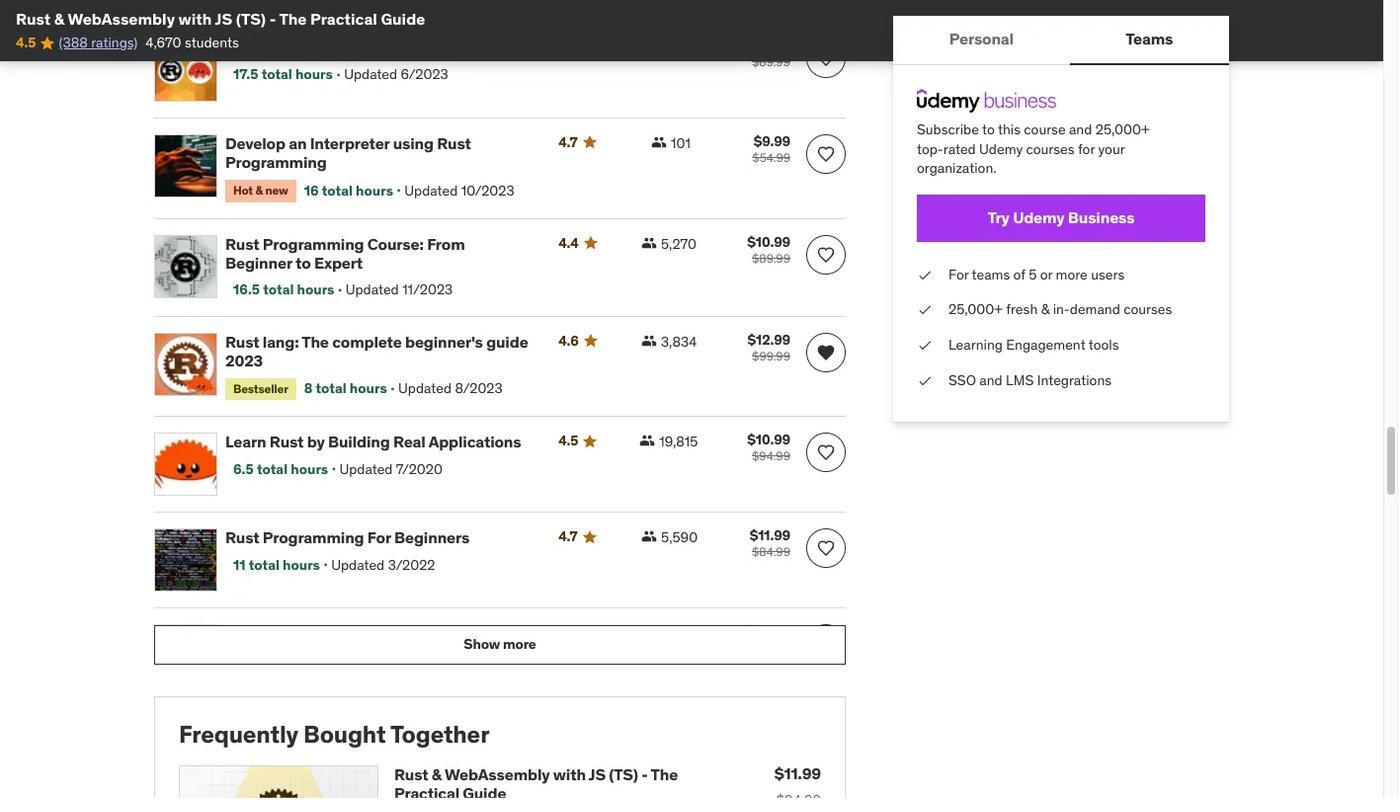Task type: locate. For each thing, give the bounding box(es) containing it.
more right show
[[503, 636, 536, 654]]

total down complete
[[262, 65, 292, 83]]

programming up "new"
[[225, 152, 327, 172]]

xsmall image for 19,858
[[638, 625, 654, 641]]

1 horizontal spatial guide
[[463, 784, 506, 799]]

for up the updated 3/2022
[[368, 528, 391, 548]]

1 horizontal spatial webassembly
[[445, 765, 550, 785]]

teams
[[972, 266, 1011, 284]]

5
[[1029, 266, 1037, 284]]

1 horizontal spatial js
[[589, 765, 606, 785]]

xsmall image left sso
[[917, 371, 933, 391]]

4.5 right applications
[[559, 432, 579, 450]]

tab list
[[894, 16, 1230, 65]]

4,670 students
[[146, 34, 239, 52]]

updated 10/2023
[[405, 181, 515, 199]]

1 horizontal spatial more
[[1056, 266, 1088, 284]]

guide up the complete rust programming course link
[[381, 9, 425, 29]]

for
[[1079, 140, 1095, 158]]

1 vertical spatial wishlist image
[[817, 343, 836, 362]]

1 vertical spatial and
[[980, 371, 1003, 389]]

$10.99 down $99.99
[[748, 431, 791, 449]]

1 horizontal spatial courses
[[1124, 301, 1173, 319]]

show
[[464, 636, 500, 654]]

hours for course:
[[297, 281, 335, 299]]

0 vertical spatial with
[[179, 9, 212, 29]]

xsmall image left the 5,270
[[642, 235, 657, 251]]

try udemy business
[[988, 208, 1135, 228]]

programming up "11 total hours"
[[263, 528, 364, 548]]

0 vertical spatial $12.99
[[748, 331, 791, 349]]

1 horizontal spatial with
[[553, 765, 586, 785]]

webassembly
[[68, 9, 175, 29], [445, 765, 550, 785]]

1 vertical spatial for
[[368, 528, 391, 548]]

0 vertical spatial to
[[983, 121, 995, 138]]

practical down together
[[394, 784, 460, 799]]

show more button
[[154, 626, 846, 665]]

xsmall image for learning engagement tools
[[917, 336, 933, 355]]

1 horizontal spatial for
[[949, 266, 969, 284]]

2 $10.99 $89.99 from the top
[[748, 233, 791, 266]]

-
[[270, 9, 276, 29], [642, 765, 648, 785]]

updated down building
[[340, 460, 393, 478]]

0 horizontal spatial 25,000+
[[949, 301, 1003, 319]]

the rust programming language
[[225, 624, 471, 644]]

1 horizontal spatial (ts)
[[609, 765, 639, 785]]

and right sso
[[980, 371, 1003, 389]]

$11.99
[[750, 527, 791, 545], [775, 764, 822, 784]]

8/2023
[[455, 380, 503, 398]]

more
[[1056, 266, 1088, 284], [503, 636, 536, 654]]

1 horizontal spatial to
[[983, 121, 995, 138]]

programming up 6/2023
[[368, 37, 470, 57]]

1 wishlist image from the top
[[817, 144, 836, 164]]

and
[[1070, 121, 1093, 138], [980, 371, 1003, 389]]

1 4.7 from the top
[[559, 133, 578, 151]]

xsmall image for 19,815
[[640, 433, 656, 449]]

more inside button
[[503, 636, 536, 654]]

1 vertical spatial $12.99
[[748, 623, 791, 641]]

2 $12.99 from the top
[[748, 623, 791, 641]]

to inside rust programming course: from beginner to expert
[[296, 253, 311, 273]]

$89.99 for the complete rust programming course
[[752, 54, 791, 69]]

0 vertical spatial rust & webassembly with js (ts) - the practical guide
[[16, 9, 425, 29]]

1 vertical spatial js
[[589, 765, 606, 785]]

wishlist image for rust lang: the complete beginner's guide 2023
[[817, 343, 836, 362]]

2 vertical spatial 4.5
[[559, 624, 579, 642]]

1 vertical spatial with
[[553, 765, 586, 785]]

teams button
[[1070, 16, 1230, 63]]

updated down rust programming for beginners
[[331, 556, 385, 574]]

fresh
[[1007, 301, 1038, 319]]

updated for from
[[346, 281, 399, 299]]

0 horizontal spatial webassembly
[[68, 9, 175, 29]]

xsmall image left 19,858
[[638, 625, 654, 641]]

1 vertical spatial -
[[642, 765, 648, 785]]

wishlist image right $94.99
[[817, 443, 836, 463]]

$12.99 for $12.99
[[748, 623, 791, 641]]

total
[[262, 65, 292, 83], [322, 181, 353, 199], [263, 281, 294, 299], [316, 380, 347, 398], [257, 460, 288, 478], [249, 556, 280, 574]]

hours down develop an interpreter using rust programming link
[[356, 181, 393, 199]]

0 vertical spatial udemy
[[980, 140, 1023, 158]]

1 vertical spatial webassembly
[[445, 765, 550, 785]]

2 vertical spatial xsmall image
[[917, 371, 933, 391]]

$10.99 $89.99
[[748, 36, 791, 69], [748, 233, 791, 266]]

0 horizontal spatial courses
[[1027, 140, 1075, 158]]

updated for programming
[[344, 65, 398, 83]]

develop an interpreter using rust programming link
[[225, 133, 535, 172]]

frequently bought together
[[179, 720, 490, 750]]

1 vertical spatial (ts)
[[609, 765, 639, 785]]

hot & new
[[233, 183, 288, 198]]

0 vertical spatial courses
[[1027, 140, 1075, 158]]

1 vertical spatial $89.99
[[752, 251, 791, 266]]

19,815
[[660, 433, 698, 451]]

$10.99 $89.99 for the complete rust programming course
[[748, 36, 791, 69]]

1 vertical spatial xsmall image
[[642, 333, 657, 349]]

guide down together
[[463, 784, 506, 799]]

1 vertical spatial courses
[[1124, 301, 1173, 319]]

4.1
[[559, 37, 576, 55]]

xsmall image left learning
[[917, 336, 933, 355]]

0 horizontal spatial for
[[368, 528, 391, 548]]

wishlist image
[[817, 48, 836, 68], [817, 245, 836, 265], [817, 539, 836, 559]]

hours down expert
[[297, 281, 335, 299]]

total right 6.5
[[257, 460, 288, 478]]

0 vertical spatial wishlist image
[[817, 144, 836, 164]]

udemy inside subscribe to this course and 25,000+ top‑rated udemy courses for your organization.
[[980, 140, 1023, 158]]

$12.99 right 3,834
[[748, 331, 791, 349]]

0 horizontal spatial to
[[296, 253, 311, 273]]

11
[[233, 556, 246, 574]]

updated down the complete rust programming course
[[344, 65, 398, 83]]

$10.99 $89.99 right the 5,270
[[748, 233, 791, 266]]

0 vertical spatial wishlist image
[[817, 48, 836, 68]]

udemy right try
[[1013, 208, 1065, 228]]

js inside 'rust & webassembly with js (ts) - the practical guide' link
[[589, 765, 606, 785]]

integrations
[[1038, 371, 1112, 389]]

practical
[[310, 9, 377, 29], [394, 784, 460, 799]]

xsmall image for for teams of 5 or more users
[[917, 266, 933, 285]]

10/2023
[[461, 181, 515, 199]]

1 vertical spatial wishlist image
[[817, 245, 836, 265]]

1 vertical spatial udemy
[[1013, 208, 1065, 228]]

1 vertical spatial rust & webassembly with js (ts) - the practical guide
[[394, 765, 678, 799]]

wishlist image for develop an interpreter using rust programming
[[817, 144, 836, 164]]

3 wishlist image from the top
[[817, 443, 836, 463]]

for inside rust programming for beginners link
[[368, 528, 391, 548]]

0 horizontal spatial (ts)
[[236, 9, 266, 29]]

updated down rust programming course: from beginner to expert link
[[346, 281, 399, 299]]

xsmall image for 101
[[651, 134, 667, 150]]

more right or
[[1056, 266, 1088, 284]]

$10.99 $89.99 for rust programming course: from beginner to expert
[[748, 233, 791, 266]]

$10.99 right 4,363
[[748, 36, 791, 54]]

courses down course
[[1027, 140, 1075, 158]]

udemy
[[980, 140, 1023, 158], [1013, 208, 1065, 228]]

0 vertical spatial -
[[270, 9, 276, 29]]

1 vertical spatial 4.7
[[559, 528, 578, 546]]

xsmall image left 5,590
[[642, 529, 657, 545]]

hours down complete
[[296, 65, 333, 83]]

$89.99 up $12.99 $99.99
[[752, 251, 791, 266]]

practical up the complete rust programming course
[[310, 9, 377, 29]]

subscribe
[[917, 121, 980, 138]]

xsmall image left teams
[[917, 266, 933, 285]]

$12.99
[[748, 331, 791, 349], [748, 623, 791, 641]]

2 $89.99 from the top
[[752, 251, 791, 266]]

building
[[328, 432, 390, 452]]

develop
[[225, 133, 286, 153]]

webassembly down together
[[445, 765, 550, 785]]

xsmall image left 4,363
[[640, 38, 656, 54]]

&
[[54, 9, 64, 29], [255, 183, 263, 198], [1042, 301, 1050, 319], [432, 765, 442, 785]]

the
[[279, 9, 307, 29], [225, 37, 253, 57], [302, 332, 329, 352], [225, 624, 253, 644], [651, 765, 678, 785]]

0 vertical spatial $11.99
[[750, 527, 791, 545]]

rust programming for beginners
[[225, 528, 470, 548]]

hours for rust
[[296, 65, 333, 83]]

0 vertical spatial js
[[215, 9, 232, 29]]

wishlist image right $99.99
[[817, 343, 836, 362]]

and up the for
[[1070, 121, 1093, 138]]

25,000+ up learning
[[949, 301, 1003, 319]]

0 vertical spatial guide
[[381, 9, 425, 29]]

0 vertical spatial and
[[1070, 121, 1093, 138]]

$10.99
[[748, 36, 791, 54], [748, 233, 791, 251], [748, 431, 791, 449]]

2 $10.99 from the top
[[748, 233, 791, 251]]

wishlist image
[[817, 144, 836, 164], [817, 343, 836, 362], [817, 443, 836, 463]]

applications
[[429, 432, 521, 452]]

1 vertical spatial $11.99
[[775, 764, 822, 784]]

guide
[[487, 332, 528, 352]]

organization.
[[917, 159, 997, 177]]

updated 7/2020
[[340, 460, 443, 478]]

total right 16.5
[[263, 281, 294, 299]]

users
[[1092, 266, 1125, 284]]

(ts)
[[236, 9, 266, 29], [609, 765, 639, 785]]

together
[[390, 720, 490, 750]]

0 vertical spatial webassembly
[[68, 9, 175, 29]]

2 vertical spatial $10.99
[[748, 431, 791, 449]]

1 vertical spatial $10.99
[[748, 233, 791, 251]]

0 vertical spatial 25,000+
[[1096, 121, 1150, 138]]

1 $12.99 from the top
[[748, 331, 791, 349]]

wishlist image for learn rust by building real applications
[[817, 443, 836, 463]]

hours down rust programming for beginners
[[283, 556, 320, 574]]

develop an interpreter using rust programming
[[225, 133, 471, 172]]

rust programming course: from beginner to expert link
[[225, 234, 535, 273]]

4.5 left (388
[[16, 34, 36, 52]]

1 vertical spatial more
[[503, 636, 536, 654]]

complete
[[256, 37, 328, 57]]

3 wishlist image from the top
[[817, 539, 836, 559]]

updated for beginners
[[331, 556, 385, 574]]

$10.99 $89.99 up $9.99
[[748, 36, 791, 69]]

3 $10.99 from the top
[[748, 431, 791, 449]]

$12.99 down $84.99
[[748, 623, 791, 641]]

4.5
[[16, 34, 36, 52], [559, 432, 579, 450], [559, 624, 579, 642]]

1 $10.99 from the top
[[748, 36, 791, 54]]

total for rust
[[262, 65, 292, 83]]

0 vertical spatial $89.99
[[752, 54, 791, 69]]

tab list containing personal
[[894, 16, 1230, 65]]

xsmall image left 19,815
[[640, 433, 656, 449]]

xsmall image
[[917, 266, 933, 285], [642, 333, 657, 349], [917, 371, 933, 391]]

personal
[[950, 29, 1014, 49]]

$89.99
[[752, 54, 791, 69], [752, 251, 791, 266]]

4.7 for rust programming for beginners
[[559, 528, 578, 546]]

16
[[304, 181, 319, 199]]

xsmall image left 'fresh'
[[917, 301, 933, 320]]

frequently
[[179, 720, 299, 750]]

courses right demand
[[1124, 301, 1173, 319]]

webassembly up ratings)
[[68, 9, 175, 29]]

to left this
[[983, 121, 995, 138]]

$11.99 for $11.99 $84.99
[[750, 527, 791, 545]]

& down together
[[432, 765, 442, 785]]

language
[[398, 624, 471, 644]]

1 horizontal spatial 25,000+
[[1096, 121, 1150, 138]]

updated down "beginner's"
[[398, 380, 452, 398]]

0 horizontal spatial more
[[503, 636, 536, 654]]

1 vertical spatial $10.99 $89.99
[[748, 233, 791, 266]]

to up 16.5 total hours
[[296, 253, 311, 273]]

2 4.7 from the top
[[559, 528, 578, 546]]

or
[[1041, 266, 1053, 284]]

2 vertical spatial wishlist image
[[817, 539, 836, 559]]

1 vertical spatial practical
[[394, 784, 460, 799]]

1 $10.99 $89.99 from the top
[[748, 36, 791, 69]]

hours down by
[[291, 460, 328, 478]]

$10.99 down $54.99
[[748, 233, 791, 251]]

1 horizontal spatial -
[[642, 765, 648, 785]]

0 horizontal spatial guide
[[381, 9, 425, 29]]

2 wishlist image from the top
[[817, 245, 836, 265]]

1 wishlist image from the top
[[817, 48, 836, 68]]

25,000+ inside subscribe to this course and 25,000+ top‑rated udemy courses for your organization.
[[1096, 121, 1150, 138]]

wishlist image for rust programming for beginners
[[817, 539, 836, 559]]

(388 ratings)
[[59, 34, 138, 52]]

courses
[[1027, 140, 1075, 158], [1124, 301, 1173, 319]]

xsmall image
[[640, 38, 656, 54], [651, 134, 667, 150], [642, 235, 657, 251], [917, 301, 933, 320], [917, 336, 933, 355], [640, 433, 656, 449], [642, 529, 657, 545], [638, 625, 654, 641]]

0 vertical spatial 4.7
[[559, 133, 578, 151]]

0 vertical spatial $10.99
[[748, 36, 791, 54]]

0 vertical spatial (ts)
[[236, 9, 266, 29]]

& left in- at top right
[[1042, 301, 1050, 319]]

1 vertical spatial to
[[296, 253, 311, 273]]

courses inside subscribe to this course and 25,000+ top‑rated udemy courses for your organization.
[[1027, 140, 1075, 158]]

updated down using
[[405, 181, 458, 199]]

udemy down this
[[980, 140, 1023, 158]]

25,000+
[[1096, 121, 1150, 138], [949, 301, 1003, 319]]

25,000+ up your on the top right
[[1096, 121, 1150, 138]]

4,670
[[146, 34, 181, 52]]

xsmall image for sso and lms integrations
[[917, 371, 933, 391]]

0 horizontal spatial practical
[[310, 9, 377, 29]]

the inside rust lang: the complete beginner's guide 2023
[[302, 332, 329, 352]]

with
[[179, 9, 212, 29], [553, 765, 586, 785]]

for left teams
[[949, 266, 969, 284]]

bestseller
[[233, 382, 288, 396]]

& right hot
[[255, 183, 263, 198]]

1 horizontal spatial and
[[1070, 121, 1093, 138]]

programming down 16
[[263, 234, 364, 254]]

xsmall image left 3,834
[[642, 333, 657, 349]]

1 $89.99 from the top
[[752, 54, 791, 69]]

xsmall image left 101
[[651, 134, 667, 150]]

rust inside rust programming course: from beginner to expert
[[225, 234, 259, 254]]

0 vertical spatial xsmall image
[[917, 266, 933, 285]]

your
[[1099, 140, 1125, 158]]

1 vertical spatial 4.5
[[559, 432, 579, 450]]

$84.99
[[752, 545, 791, 560]]

2 wishlist image from the top
[[817, 343, 836, 362]]

total right 11
[[249, 556, 280, 574]]

$89.99 up $9.99
[[752, 54, 791, 69]]

(388
[[59, 34, 88, 52]]

4.5 right show more
[[559, 624, 579, 642]]

$94.99
[[752, 449, 791, 464]]

2 vertical spatial wishlist image
[[817, 443, 836, 463]]

0 vertical spatial $10.99 $89.99
[[748, 36, 791, 69]]

updated 6/2023
[[344, 65, 449, 83]]

hours down rust lang: the complete beginner's guide 2023
[[350, 380, 387, 398]]

wishlist image right $54.99
[[817, 144, 836, 164]]



Task type: vqa. For each thing, say whether or not it's contained in the screenshot.


Task type: describe. For each thing, give the bounding box(es) containing it.
real
[[393, 432, 426, 452]]

$9.99 $54.99
[[753, 132, 791, 165]]

from
[[427, 234, 465, 254]]

4,363
[[660, 38, 696, 56]]

sso
[[949, 371, 977, 389]]

wishlist image for the complete rust programming course
[[817, 48, 836, 68]]

$11.99 for $11.99
[[775, 764, 822, 784]]

using
[[393, 133, 434, 153]]

0 vertical spatial practical
[[310, 9, 377, 29]]

course
[[473, 37, 525, 57]]

of
[[1014, 266, 1026, 284]]

0 vertical spatial more
[[1056, 266, 1088, 284]]

4.5 for 19,858
[[559, 624, 579, 642]]

show more
[[464, 636, 536, 654]]

top‑rated
[[917, 140, 976, 158]]

19,858
[[658, 625, 700, 643]]

11 total hours
[[233, 556, 320, 574]]

rust inside develop an interpreter using rust programming
[[437, 133, 471, 153]]

$11.99 $84.99
[[750, 527, 791, 560]]

rust inside rust & webassembly with js (ts) - the practical guide
[[394, 765, 429, 785]]

lms
[[1006, 371, 1034, 389]]

xsmall image for 3,834
[[642, 333, 657, 349]]

udemy business image
[[917, 89, 1057, 113]]

programming down the updated 3/2022
[[293, 624, 395, 644]]

& inside rust & webassembly with js (ts) - the practical guide
[[432, 765, 442, 785]]

new
[[265, 183, 288, 198]]

the rust programming language link
[[225, 624, 535, 644]]

25,000+ fresh & in-demand courses
[[949, 301, 1173, 319]]

learn
[[225, 432, 266, 452]]

rust inside rust lang: the complete beginner's guide 2023
[[225, 332, 259, 352]]

8 total hours
[[304, 380, 387, 398]]

5,590
[[661, 529, 698, 547]]

in-
[[1053, 301, 1070, 319]]

xsmall image for 25,000+ fresh & in-demand courses
[[917, 301, 933, 320]]

learn rust by building real applications
[[225, 432, 521, 452]]

0 horizontal spatial js
[[215, 9, 232, 29]]

total for course:
[[263, 281, 294, 299]]

0 horizontal spatial -
[[270, 9, 276, 29]]

programming inside rust programming course: from beginner to expert
[[263, 234, 364, 254]]

16.5 total hours
[[233, 281, 335, 299]]

8
[[304, 380, 313, 398]]

teams
[[1126, 29, 1174, 49]]

expert
[[314, 253, 363, 273]]

4.5 for 19,815
[[559, 432, 579, 450]]

to inside subscribe to this course and 25,000+ top‑rated udemy courses for your organization.
[[983, 121, 995, 138]]

$10.99 for learn rust by building real applications
[[748, 431, 791, 449]]

interpreter
[[310, 133, 390, 153]]

$89.99 for rust programming course: from beginner to expert
[[752, 251, 791, 266]]

updated 3/2022
[[331, 556, 436, 574]]

beginner
[[225, 253, 292, 273]]

$12.99 for $12.99 $99.99
[[748, 331, 791, 349]]

subscribe to this course and 25,000+ top‑rated udemy courses for your organization.
[[917, 121, 1150, 177]]

3,834
[[661, 333, 697, 351]]

for teams of 5 or more users
[[949, 266, 1125, 284]]

6/2023
[[401, 65, 449, 83]]

bought
[[304, 720, 386, 750]]

rust & webassembly with js (ts) - the practical guide link
[[394, 765, 678, 799]]

beginners
[[395, 528, 470, 548]]

this
[[998, 121, 1021, 138]]

$10.99 for rust programming course: from beginner to expert
[[748, 233, 791, 251]]

5,270
[[661, 235, 697, 253]]

0 horizontal spatial and
[[980, 371, 1003, 389]]

updated 11/2023
[[346, 281, 453, 299]]

16 total hours
[[304, 181, 393, 199]]

business
[[1069, 208, 1135, 228]]

101
[[671, 134, 691, 152]]

tools
[[1089, 336, 1120, 354]]

2023
[[225, 351, 263, 370]]

total for for
[[249, 556, 280, 574]]

4.7 for develop an interpreter using rust programming
[[559, 133, 578, 151]]

total for by
[[257, 460, 288, 478]]

the complete rust programming course link
[[225, 37, 535, 57]]

0 vertical spatial for
[[949, 266, 969, 284]]

demand
[[1070, 301, 1121, 319]]

$10.99 $94.99
[[748, 431, 791, 464]]

4.4
[[559, 234, 579, 252]]

$12.99 $99.99
[[748, 331, 791, 363]]

4.6
[[559, 332, 579, 350]]

hours for for
[[283, 556, 320, 574]]

total right 16
[[322, 181, 353, 199]]

& up (388
[[54, 9, 64, 29]]

rust lang: the complete beginner's guide 2023
[[225, 332, 528, 370]]

personal button
[[894, 16, 1070, 63]]

7/2020
[[396, 460, 443, 478]]

3/2022
[[388, 556, 436, 574]]

total right 8
[[316, 380, 347, 398]]

rust lang: the complete beginner's guide 2023 link
[[225, 332, 535, 371]]

programming inside develop an interpreter using rust programming
[[225, 152, 327, 172]]

17.5
[[233, 65, 259, 83]]

1 vertical spatial 25,000+
[[949, 301, 1003, 319]]

sso and lms integrations
[[949, 371, 1112, 389]]

try udemy business link
[[917, 195, 1206, 242]]

11/2023
[[402, 281, 453, 299]]

lang:
[[263, 332, 299, 352]]

0 horizontal spatial with
[[179, 9, 212, 29]]

rust programming course: from beginner to expert
[[225, 234, 465, 273]]

xsmall image for 5,270
[[642, 235, 657, 251]]

and inside subscribe to this course and 25,000+ top‑rated udemy courses for your organization.
[[1070, 121, 1093, 138]]

learning
[[949, 336, 1003, 354]]

learning engagement tools
[[949, 336, 1120, 354]]

0 vertical spatial 4.5
[[16, 34, 36, 52]]

1 vertical spatial guide
[[463, 784, 506, 799]]

xsmall image for 4,363
[[640, 38, 656, 54]]

$54.99
[[753, 150, 791, 165]]

$10.99 for the complete rust programming course
[[748, 36, 791, 54]]

xsmall image for 5,590
[[642, 529, 657, 545]]

course:
[[368, 234, 424, 254]]

6.5
[[233, 460, 254, 478]]

hours for by
[[291, 460, 328, 478]]

updated for building
[[340, 460, 393, 478]]

wishlist image for rust programming course: from beginner to expert
[[817, 245, 836, 265]]

1 horizontal spatial practical
[[394, 784, 460, 799]]

$9.99
[[754, 132, 791, 150]]

rust programming for beginners link
[[225, 528, 535, 548]]

by
[[307, 432, 325, 452]]

$99.99
[[752, 349, 791, 363]]



